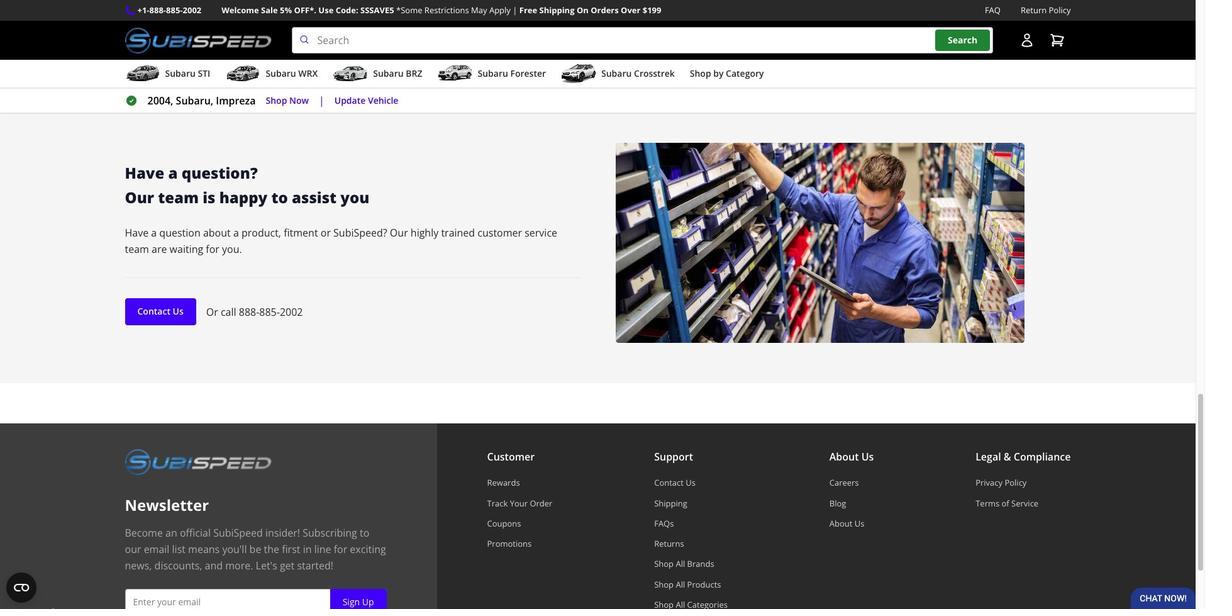 Task type: locate. For each thing, give the bounding box(es) containing it.
0 horizontal spatial a
[[151, 226, 157, 240]]

have for have a question? our team is happy to assist you
[[125, 163, 164, 183]]

0 vertical spatial our
[[125, 187, 154, 208]]

for inside have a question about a product, fitment or subispeed? our highly trained customer service team are waiting for you.
[[206, 243, 220, 256]]

insider!
[[266, 526, 300, 540]]

1 horizontal spatial contact us link
[[655, 477, 728, 489]]

contact us left or
[[138, 306, 184, 318]]

be
[[250, 543, 261, 557]]

1 have from the top
[[125, 163, 164, 183]]

customer
[[487, 450, 535, 464]]

subaru for subaru sti
[[165, 67, 196, 79]]

1 horizontal spatial a
[[168, 163, 178, 183]]

1 horizontal spatial 888-
[[239, 305, 260, 319]]

team left are
[[125, 243, 149, 256]]

subaru left the wrx at the left
[[266, 67, 296, 79]]

0 vertical spatial for
[[206, 243, 220, 256]]

2 all from the top
[[676, 579, 686, 590]]

contact down support
[[655, 477, 684, 489]]

legal
[[976, 450, 1002, 464]]

1 horizontal spatial to
[[360, 526, 370, 540]]

update vehicle
[[335, 94, 399, 106]]

subaru inside dropdown button
[[165, 67, 196, 79]]

line
[[314, 543, 331, 557]]

4 subaru from the left
[[478, 67, 508, 79]]

question
[[159, 226, 201, 240]]

shop down 'shop all brands'
[[655, 579, 674, 590]]

shop now
[[266, 94, 309, 106]]

discounts,
[[155, 559, 202, 573]]

1 vertical spatial our
[[390, 226, 408, 240]]

our left highly
[[390, 226, 408, 240]]

for right line
[[334, 543, 348, 557]]

0 vertical spatial team
[[158, 187, 199, 208]]

1 vertical spatial subispeed logo image
[[125, 449, 272, 475]]

1 all from the top
[[676, 558, 686, 570]]

0 vertical spatial all
[[676, 558, 686, 570]]

first
[[282, 543, 301, 557]]

about down blog
[[830, 518, 853, 529]]

0 vertical spatial have
[[125, 163, 164, 183]]

0 vertical spatial shipping
[[540, 4, 575, 16]]

1 vertical spatial have
[[125, 226, 149, 240]]

track your order
[[487, 498, 553, 509]]

code:
[[336, 4, 359, 16]]

us
[[173, 306, 184, 318], [862, 450, 875, 464], [686, 477, 696, 489], [855, 518, 865, 529]]

0 horizontal spatial for
[[206, 243, 220, 256]]

team
[[158, 187, 199, 208], [125, 243, 149, 256]]

to up exciting
[[360, 526, 370, 540]]

about us down blog link
[[830, 518, 865, 529]]

1 horizontal spatial for
[[334, 543, 348, 557]]

$199
[[643, 4, 662, 16]]

1 vertical spatial shipping
[[655, 498, 688, 509]]

885- right call
[[260, 305, 280, 319]]

free
[[520, 4, 538, 16]]

our
[[125, 187, 154, 208], [390, 226, 408, 240]]

0 vertical spatial 888-
[[150, 4, 166, 16]]

subaru forester button
[[438, 62, 546, 88]]

impreza
[[216, 94, 256, 108]]

subaru left forester on the left
[[478, 67, 508, 79]]

*some
[[397, 4, 423, 16]]

support
[[655, 450, 694, 464]]

to left the 'assist'
[[272, 187, 288, 208]]

1 vertical spatial all
[[676, 579, 686, 590]]

sign up button
[[330, 589, 387, 609]]

a close up shot of a person stocking a warehouse shelf image
[[616, 143, 1025, 343]]

subaru left brz
[[373, 67, 404, 79]]

terms of service
[[976, 498, 1039, 509]]

shop
[[690, 67, 712, 79], [266, 94, 287, 106], [655, 558, 674, 570], [655, 579, 674, 590]]

faq
[[986, 4, 1001, 16]]

2002 right call
[[280, 305, 303, 319]]

1 horizontal spatial 2002
[[280, 305, 303, 319]]

subaru left sti
[[165, 67, 196, 79]]

1 vertical spatial |
[[319, 94, 325, 108]]

subaru for subaru forester
[[478, 67, 508, 79]]

a for question?
[[168, 163, 178, 183]]

1 about us from the top
[[830, 450, 875, 464]]

subispeed logo image up sti
[[125, 27, 272, 54]]

5 subaru from the left
[[602, 67, 632, 79]]

0 horizontal spatial team
[[125, 243, 149, 256]]

team inside have a question about a product, fitment or subispeed? our highly trained customer service team are waiting for you.
[[125, 243, 149, 256]]

shipping
[[540, 4, 575, 16], [655, 498, 688, 509]]

contact us down support
[[655, 477, 696, 489]]

1 vertical spatial contact us link
[[655, 477, 728, 489]]

promotions
[[487, 538, 532, 550]]

compliance
[[1015, 450, 1072, 464]]

faqs link
[[655, 518, 728, 529]]

policy inside "link"
[[1050, 4, 1072, 16]]

a subaru brz thumbnail image image
[[333, 64, 368, 83]]

1 horizontal spatial 885-
[[260, 305, 280, 319]]

policy for return policy
[[1050, 4, 1072, 16]]

885- right +1-
[[166, 4, 183, 16]]

search input field
[[292, 27, 994, 54]]

shop left 'now'
[[266, 94, 287, 106]]

by
[[714, 67, 724, 79]]

shop for shop now
[[266, 94, 287, 106]]

1 vertical spatial contact
[[655, 477, 684, 489]]

rewards link
[[487, 477, 553, 489]]

2002
[[183, 4, 202, 16], [280, 305, 303, 319]]

a up you.
[[233, 226, 239, 240]]

policy up terms of service link
[[1005, 477, 1027, 489]]

1 vertical spatial 2002
[[280, 305, 303, 319]]

subispeed
[[213, 526, 263, 540]]

1 horizontal spatial policy
[[1050, 4, 1072, 16]]

1 vertical spatial 888-
[[239, 305, 260, 319]]

subaru wrx
[[266, 67, 318, 79]]

returns link
[[655, 538, 728, 550]]

policy right return
[[1050, 4, 1072, 16]]

0 vertical spatial to
[[272, 187, 288, 208]]

for down about
[[206, 243, 220, 256]]

an
[[166, 526, 177, 540]]

contact us link left or
[[125, 299, 196, 326]]

| right 'now'
[[319, 94, 325, 108]]

2 subispeed logo image from the top
[[125, 449, 272, 475]]

or
[[321, 226, 331, 240]]

a left 'question?'
[[168, 163, 178, 183]]

1 horizontal spatial our
[[390, 226, 408, 240]]

have inside "have a question? our team is happy to assist you"
[[125, 163, 164, 183]]

0 vertical spatial subispeed logo image
[[125, 27, 272, 54]]

0 horizontal spatial |
[[319, 94, 325, 108]]

products
[[688, 579, 722, 590]]

0 horizontal spatial contact
[[138, 306, 171, 318]]

shop left the by
[[690, 67, 712, 79]]

about
[[203, 226, 231, 240]]

contact us link up shipping link
[[655, 477, 728, 489]]

a subaru forester thumbnail image image
[[438, 64, 473, 83]]

subispeed logo image up newsletter
[[125, 449, 272, 475]]

have
[[125, 163, 164, 183], [125, 226, 149, 240]]

subaru for subaru brz
[[373, 67, 404, 79]]

a up are
[[151, 226, 157, 240]]

shop for shop by category
[[690, 67, 712, 79]]

shipping link
[[655, 498, 728, 509]]

team inside "have a question? our team is happy to assist you"
[[158, 187, 199, 208]]

yellow car in workshop image
[[125, 0, 581, 58]]

contact
[[138, 306, 171, 318], [655, 477, 684, 489]]

shipping up faqs
[[655, 498, 688, 509]]

and
[[205, 559, 223, 573]]

0 vertical spatial contact
[[138, 306, 171, 318]]

legal & compliance
[[976, 450, 1072, 464]]

contact us link
[[125, 299, 196, 326], [655, 477, 728, 489]]

1 vertical spatial to
[[360, 526, 370, 540]]

0 vertical spatial contact us link
[[125, 299, 196, 326]]

1 vertical spatial team
[[125, 243, 149, 256]]

0 horizontal spatial to
[[272, 187, 288, 208]]

or
[[206, 305, 218, 319]]

about up careers
[[830, 450, 860, 464]]

return policy link
[[1022, 4, 1072, 17]]

a for question
[[151, 226, 157, 240]]

shop for shop all brands
[[655, 558, 674, 570]]

subaru brz
[[373, 67, 423, 79]]

+1-888-885-2002 link
[[138, 4, 202, 17]]

a inside "have a question? our team is happy to assist you"
[[168, 163, 178, 183]]

all left brands
[[676, 558, 686, 570]]

our
[[125, 543, 141, 557]]

customer
[[478, 226, 522, 240]]

exciting
[[350, 543, 386, 557]]

to
[[272, 187, 288, 208], [360, 526, 370, 540]]

team left is
[[158, 187, 199, 208]]

subaru left crosstrek
[[602, 67, 632, 79]]

contact left or
[[138, 306, 171, 318]]

shipping left on
[[540, 4, 575, 16]]

about us up careers link
[[830, 450, 875, 464]]

us up shipping link
[[686, 477, 696, 489]]

0 vertical spatial about
[[830, 450, 860, 464]]

0 horizontal spatial 2002
[[183, 4, 202, 16]]

0 vertical spatial |
[[513, 4, 518, 16]]

2 subaru from the left
[[266, 67, 296, 79]]

0 horizontal spatial contact us link
[[125, 299, 196, 326]]

all for products
[[676, 579, 686, 590]]

0 horizontal spatial policy
[[1005, 477, 1027, 489]]

0 horizontal spatial our
[[125, 187, 154, 208]]

a subaru sti thumbnail image image
[[125, 64, 160, 83]]

2 have from the top
[[125, 226, 149, 240]]

use
[[319, 4, 334, 16]]

all
[[676, 558, 686, 570], [676, 579, 686, 590]]

forester
[[511, 67, 546, 79]]

welcome
[[222, 4, 259, 16]]

subispeed logo image
[[125, 27, 272, 54], [125, 449, 272, 475]]

to inside "have a question? our team is happy to assist you"
[[272, 187, 288, 208]]

1 subaru from the left
[[165, 67, 196, 79]]

about
[[830, 450, 860, 464], [830, 518, 853, 529]]

newsletter
[[125, 495, 209, 516]]

shop inside dropdown button
[[690, 67, 712, 79]]

3 subaru from the left
[[373, 67, 404, 79]]

started!
[[297, 559, 334, 573]]

a subaru crosstrek thumbnail image image
[[561, 64, 597, 83]]

1 vertical spatial about
[[830, 518, 853, 529]]

a subaru wrx thumbnail image image
[[226, 64, 261, 83]]

careers link
[[830, 477, 875, 489]]

1 vertical spatial policy
[[1005, 477, 1027, 489]]

1 vertical spatial about us
[[830, 518, 865, 529]]

you'll
[[222, 543, 247, 557]]

1 vertical spatial contact us
[[655, 477, 696, 489]]

subaru,
[[176, 94, 214, 108]]

update vehicle button
[[335, 94, 399, 108]]

for inside become an official subispeed insider! subscribing to our email list means you'll be the first in line for exciting news, discounts, and more. let's get started!
[[334, 543, 348, 557]]

shop down returns
[[655, 558, 674, 570]]

+1-
[[138, 4, 150, 16]]

our up are
[[125, 187, 154, 208]]

vehicle
[[368, 94, 399, 106]]

news,
[[125, 559, 152, 573]]

1 horizontal spatial team
[[158, 187, 199, 208]]

0 vertical spatial about us
[[830, 450, 875, 464]]

return policy
[[1022, 4, 1072, 16]]

you
[[341, 187, 370, 208]]

888- inside '+1-888-885-2002' link
[[150, 4, 166, 16]]

0 vertical spatial policy
[[1050, 4, 1072, 16]]

| left free
[[513, 4, 518, 16]]

highly
[[411, 226, 439, 240]]

1 horizontal spatial contact us
[[655, 477, 696, 489]]

0 horizontal spatial 888-
[[150, 4, 166, 16]]

0 vertical spatial 885-
[[166, 4, 183, 16]]

all down 'shop all brands'
[[676, 579, 686, 590]]

apply
[[490, 4, 511, 16]]

more.
[[225, 559, 253, 573]]

0 horizontal spatial contact us
[[138, 306, 184, 318]]

have inside have a question about a product, fitment or subispeed? our highly trained customer service team are waiting for you.
[[125, 226, 149, 240]]

1 vertical spatial for
[[334, 543, 348, 557]]

2002 left the welcome
[[183, 4, 202, 16]]

track your order link
[[487, 498, 553, 509]]

contact us
[[138, 306, 184, 318], [655, 477, 696, 489]]



Task type: vqa. For each thing, say whether or not it's contained in the screenshot.
Vehicle
yes



Task type: describe. For each thing, give the bounding box(es) containing it.
up
[[362, 596, 374, 608]]

update
[[335, 94, 366, 106]]

brz
[[406, 67, 423, 79]]

5%
[[280, 4, 292, 16]]

all for brands
[[676, 558, 686, 570]]

privacy policy link
[[976, 477, 1072, 489]]

1 about from the top
[[830, 450, 860, 464]]

have for have a question about a product, fitment or subispeed? our highly trained customer service team are waiting for you.
[[125, 226, 149, 240]]

2 about from the top
[[830, 518, 853, 529]]

off*.
[[294, 4, 317, 16]]

subaru crosstrek
[[602, 67, 675, 79]]

1 horizontal spatial shipping
[[655, 498, 688, 509]]

inside warehouse image
[[616, 0, 1072, 58]]

policy for privacy policy
[[1005, 477, 1027, 489]]

get
[[280, 559, 295, 573]]

sale
[[261, 4, 278, 16]]

subscribing
[[303, 526, 357, 540]]

call
[[221, 305, 236, 319]]

subaru forester
[[478, 67, 546, 79]]

now
[[290, 94, 309, 106]]

about us link
[[830, 518, 875, 529]]

fitment
[[284, 226, 318, 240]]

track
[[487, 498, 508, 509]]

coupons link
[[487, 518, 553, 529]]

1 subispeed logo image from the top
[[125, 27, 272, 54]]

have a question? our team is happy to assist you
[[125, 163, 370, 208]]

returns
[[655, 538, 685, 550]]

0 vertical spatial 2002
[[183, 4, 202, 16]]

0 horizontal spatial shipping
[[540, 4, 575, 16]]

open widget image
[[6, 573, 37, 603]]

us up careers link
[[862, 450, 875, 464]]

for for have a question?
[[206, 243, 220, 256]]

happy
[[219, 187, 268, 208]]

terms
[[976, 498, 1000, 509]]

+1-888-885-2002
[[138, 4, 202, 16]]

us down blog link
[[855, 518, 865, 529]]

shop now link
[[266, 94, 309, 108]]

waiting
[[170, 243, 203, 256]]

service
[[1012, 498, 1039, 509]]

0 vertical spatial contact us
[[138, 306, 184, 318]]

shop all brands
[[655, 558, 715, 570]]

0 horizontal spatial 885-
[[166, 4, 183, 16]]

to inside become an official subispeed insider! subscribing to our email list means you'll be the first in line for exciting news, discounts, and more. let's get started!
[[360, 526, 370, 540]]

on
[[577, 4, 589, 16]]

1 horizontal spatial |
[[513, 4, 518, 16]]

privacy
[[976, 477, 1003, 489]]

sign up
[[343, 596, 374, 608]]

your
[[510, 498, 528, 509]]

2004,
[[148, 94, 173, 108]]

crosstrek
[[634, 67, 675, 79]]

or call 888-885-2002
[[206, 305, 303, 319]]

our inside have a question about a product, fitment or subispeed? our highly trained customer service team are waiting for you.
[[390, 226, 408, 240]]

sign
[[343, 596, 360, 608]]

our inside "have a question? our team is happy to assist you"
[[125, 187, 154, 208]]

1 vertical spatial 885-
[[260, 305, 280, 319]]

is
[[203, 187, 216, 208]]

shop all products link
[[655, 579, 728, 590]]

for for newsletter
[[334, 543, 348, 557]]

careers
[[830, 477, 860, 489]]

2 horizontal spatial a
[[233, 226, 239, 240]]

have a question about a product, fitment or subispeed? our highly trained customer service team are waiting for you.
[[125, 226, 558, 256]]

terms of service link
[[976, 498, 1072, 509]]

trained
[[441, 226, 475, 240]]

*some restrictions may apply | free shipping on orders over $199
[[397, 4, 662, 16]]

subaru sti
[[165, 67, 210, 79]]

let's
[[256, 559, 277, 573]]

subispeed?
[[334, 226, 388, 240]]

2 about us from the top
[[830, 518, 865, 529]]

wrx
[[299, 67, 318, 79]]

search button
[[936, 30, 991, 51]]

in
[[303, 543, 312, 557]]

subaru for subaru crosstrek
[[602, 67, 632, 79]]

official
[[180, 526, 211, 540]]

question?
[[182, 163, 258, 183]]

over
[[621, 4, 641, 16]]

1 horizontal spatial contact
[[655, 477, 684, 489]]

assist
[[292, 187, 337, 208]]

subaru for subaru wrx
[[266, 67, 296, 79]]

2004, subaru, impreza
[[148, 94, 256, 108]]

become
[[125, 526, 163, 540]]

subaru crosstrek button
[[561, 62, 675, 88]]

shop by category
[[690, 67, 764, 79]]

&
[[1004, 450, 1012, 464]]

brands
[[688, 558, 715, 570]]

rewards
[[487, 477, 520, 489]]

may
[[472, 4, 488, 16]]

shop for shop all products
[[655, 579, 674, 590]]

of
[[1002, 498, 1010, 509]]

return
[[1022, 4, 1047, 16]]

means
[[188, 543, 220, 557]]

become an official subispeed insider! subscribing to our email list means you'll be the first in line for exciting news, discounts, and more. let's get started!
[[125, 526, 386, 573]]

privacy policy
[[976, 477, 1027, 489]]

us left or
[[173, 306, 184, 318]]

you.
[[222, 243, 242, 256]]

subaru sti button
[[125, 62, 210, 88]]

button image
[[1020, 33, 1035, 48]]

sssave5
[[361, 4, 394, 16]]

Enter your email text field
[[125, 589, 387, 609]]

sti
[[198, 67, 210, 79]]

order
[[530, 498, 553, 509]]



